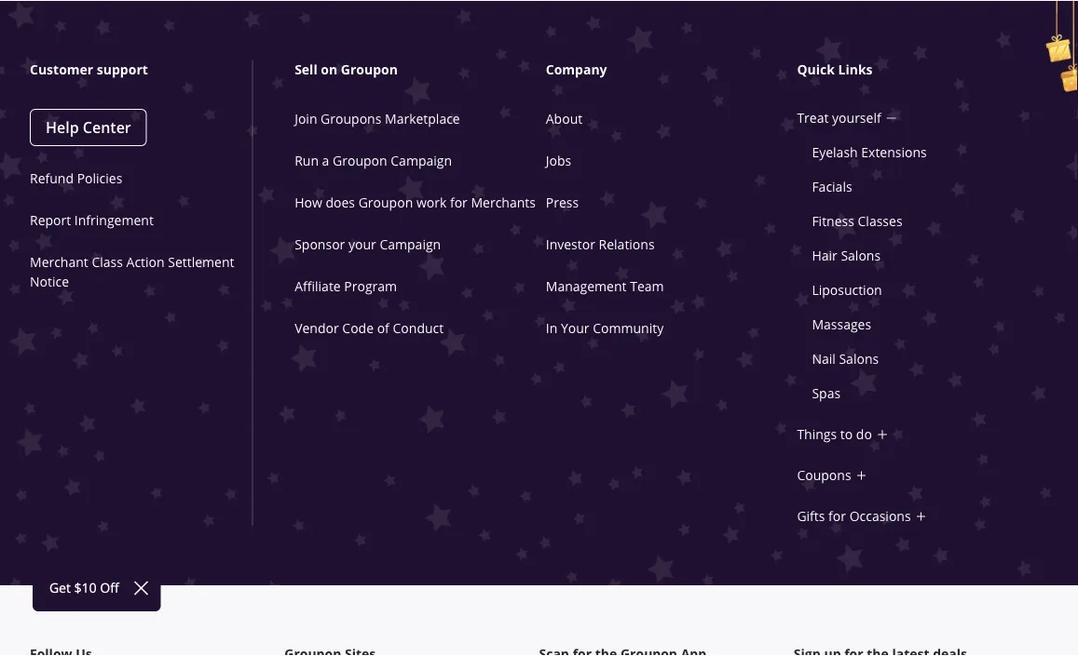 Task type: locate. For each thing, give the bounding box(es) containing it.
investor relations link
[[546, 236, 655, 253]]

about link
[[546, 110, 583, 127]]

for
[[450, 194, 468, 211], [829, 508, 846, 525]]

heading
[[30, 646, 284, 657], [284, 646, 539, 657], [539, 646, 794, 657], [794, 646, 1048, 657]]

relations
[[599, 236, 655, 253]]

things to do
[[797, 426, 872, 443]]

hair
[[812, 247, 837, 264]]

program
[[344, 278, 397, 295]]

refund
[[30, 169, 74, 187]]

merchant class action settlement notice
[[30, 253, 234, 290]]

fitness
[[812, 212, 854, 230]]

groupon down run a groupon campaign link
[[358, 194, 413, 211]]

marketplace
[[385, 110, 460, 127]]

massages
[[812, 316, 871, 333]]

groupon inside heading
[[341, 60, 398, 79]]

salons down fitness classes
[[841, 247, 881, 264]]

campaign down the how does groupon work for merchants link
[[380, 236, 441, 253]]

nail salons link
[[812, 350, 879, 367]]

groupon right on
[[341, 60, 398, 79]]

4 heading from the left
[[794, 646, 1048, 657]]

for right gifts
[[829, 508, 846, 525]]

1 vertical spatial groupon
[[333, 152, 387, 169]]

run a groupon campaign link
[[295, 152, 452, 169]]

join groupons marketplace
[[295, 110, 460, 127]]

conduct
[[393, 319, 444, 337]]

vendor code of conduct link
[[295, 319, 444, 337]]

0 horizontal spatial for
[[450, 194, 468, 211]]

3 heading from the left
[[539, 646, 794, 657]]

customer support heading
[[30, 60, 263, 79]]

groupon for does
[[358, 194, 413, 211]]

campaign
[[391, 152, 452, 169], [380, 236, 441, 253]]

management
[[546, 278, 627, 295]]

1 horizontal spatial for
[[829, 508, 846, 525]]

things
[[797, 426, 837, 443]]

how does groupon work for merchants
[[295, 194, 536, 211]]

gifts for occasions
[[797, 508, 911, 525]]

2 vertical spatial groupon
[[358, 194, 413, 211]]

policies
[[77, 169, 122, 187]]

0 vertical spatial campaign
[[391, 152, 452, 169]]

work
[[416, 194, 447, 211]]

groupon
[[341, 60, 398, 79], [333, 152, 387, 169], [358, 194, 413, 211]]

groupon for a
[[333, 152, 387, 169]]

of
[[377, 319, 389, 337]]

fitness classes link
[[812, 212, 903, 230]]

refund policies link
[[30, 169, 122, 187]]

team
[[630, 278, 664, 295]]

salons
[[841, 247, 881, 264], [839, 350, 879, 367]]

sell on groupon
[[295, 60, 398, 79]]

groupon right a
[[333, 152, 387, 169]]

campaign down marketplace
[[391, 152, 452, 169]]

hair salons
[[812, 247, 881, 264]]

gifts
[[797, 508, 825, 525]]

customer support
[[30, 60, 148, 79]]

management team link
[[546, 278, 664, 295]]

report infringement
[[30, 211, 154, 229]]

coupons
[[797, 467, 851, 484]]

treat
[[797, 109, 829, 127]]

treat yourself
[[797, 109, 881, 127]]

press
[[546, 194, 579, 211]]

nail salons
[[812, 350, 879, 367]]

your
[[561, 319, 589, 337]]

settlement
[[168, 253, 234, 271]]

for right the work in the left of the page
[[450, 194, 468, 211]]

salons for nail salons
[[839, 350, 879, 367]]

0 vertical spatial groupon
[[341, 60, 398, 79]]

facials
[[812, 178, 852, 195]]

code
[[342, 319, 374, 337]]

action
[[126, 253, 165, 271]]

on
[[321, 60, 337, 79]]

community
[[593, 319, 664, 337]]

fitness classes
[[812, 212, 903, 230]]

join groupons marketplace link
[[295, 110, 460, 127]]

0 vertical spatial salons
[[841, 247, 881, 264]]

1 vertical spatial salons
[[839, 350, 879, 367]]

eyelash extensions
[[812, 143, 927, 161]]

company heading
[[546, 60, 825, 79]]

about
[[546, 110, 583, 127]]

investor relations
[[546, 236, 655, 253]]

yourself
[[832, 109, 881, 127]]

vendor
[[295, 319, 339, 337]]

support
[[97, 60, 148, 79]]

salons right 'nail'
[[839, 350, 879, 367]]

affiliate program link
[[295, 278, 397, 295]]

report infringement link
[[30, 211, 154, 229]]

1 vertical spatial for
[[829, 508, 846, 525]]

0 vertical spatial for
[[450, 194, 468, 211]]

your
[[348, 236, 376, 253]]

quick
[[797, 60, 835, 79]]

press link
[[546, 194, 579, 211]]



Task type: vqa. For each thing, say whether or not it's contained in the screenshot.
3 reviews image
no



Task type: describe. For each thing, give the bounding box(es) containing it.
notice
[[30, 273, 69, 290]]

hair salons link
[[812, 247, 881, 264]]

1 vertical spatial campaign
[[380, 236, 441, 253]]

to
[[840, 426, 853, 443]]

how does groupon work for merchants link
[[295, 194, 536, 211]]

eyelash
[[812, 143, 858, 161]]

liposuction
[[812, 281, 882, 298]]

quick links
[[797, 60, 873, 79]]

2 heading from the left
[[284, 646, 539, 657]]

salons for hair salons
[[841, 247, 881, 264]]

refund policies
[[30, 169, 122, 187]]

report
[[30, 211, 71, 229]]

groupon for on
[[341, 60, 398, 79]]

occasions
[[850, 508, 911, 525]]

do
[[856, 426, 872, 443]]

sponsor your campaign link
[[295, 236, 441, 253]]

help
[[46, 117, 79, 138]]

merchants
[[471, 194, 536, 211]]

merchant
[[30, 253, 88, 271]]

help center link
[[30, 109, 147, 146]]

does
[[326, 194, 355, 211]]

spas
[[812, 385, 841, 402]]

quick links heading
[[797, 60, 1077, 79]]

help center
[[46, 117, 131, 138]]

join
[[295, 110, 317, 127]]

sell
[[295, 60, 317, 79]]

massages link
[[812, 316, 871, 333]]

run
[[295, 152, 319, 169]]

1 heading from the left
[[30, 646, 284, 657]]

eyelash extensions link
[[812, 143, 927, 161]]

jobs link
[[546, 152, 571, 169]]

how
[[295, 194, 322, 211]]

nail
[[812, 350, 836, 367]]

extensions
[[861, 143, 927, 161]]

facials link
[[812, 178, 852, 195]]

spas link
[[812, 385, 841, 402]]

in your community link
[[546, 319, 664, 337]]

customer
[[30, 60, 93, 79]]

investor
[[546, 236, 595, 253]]

sponsor your campaign
[[295, 236, 441, 253]]

infringement
[[74, 211, 154, 229]]

groupons
[[321, 110, 381, 127]]

in
[[546, 319, 557, 337]]

run a groupon campaign
[[295, 152, 452, 169]]

class
[[92, 253, 123, 271]]

center
[[83, 117, 131, 138]]

links
[[838, 60, 873, 79]]

management team
[[546, 278, 664, 295]]

jobs
[[546, 152, 571, 169]]

liposuction link
[[812, 281, 882, 298]]

affiliate program
[[295, 278, 397, 295]]

in your community
[[546, 319, 664, 337]]

classes
[[858, 212, 903, 230]]

merchant class action settlement notice link
[[30, 253, 234, 290]]

sell on groupon heading
[[295, 60, 574, 79]]

sponsor
[[295, 236, 345, 253]]

affiliate
[[295, 278, 341, 295]]



